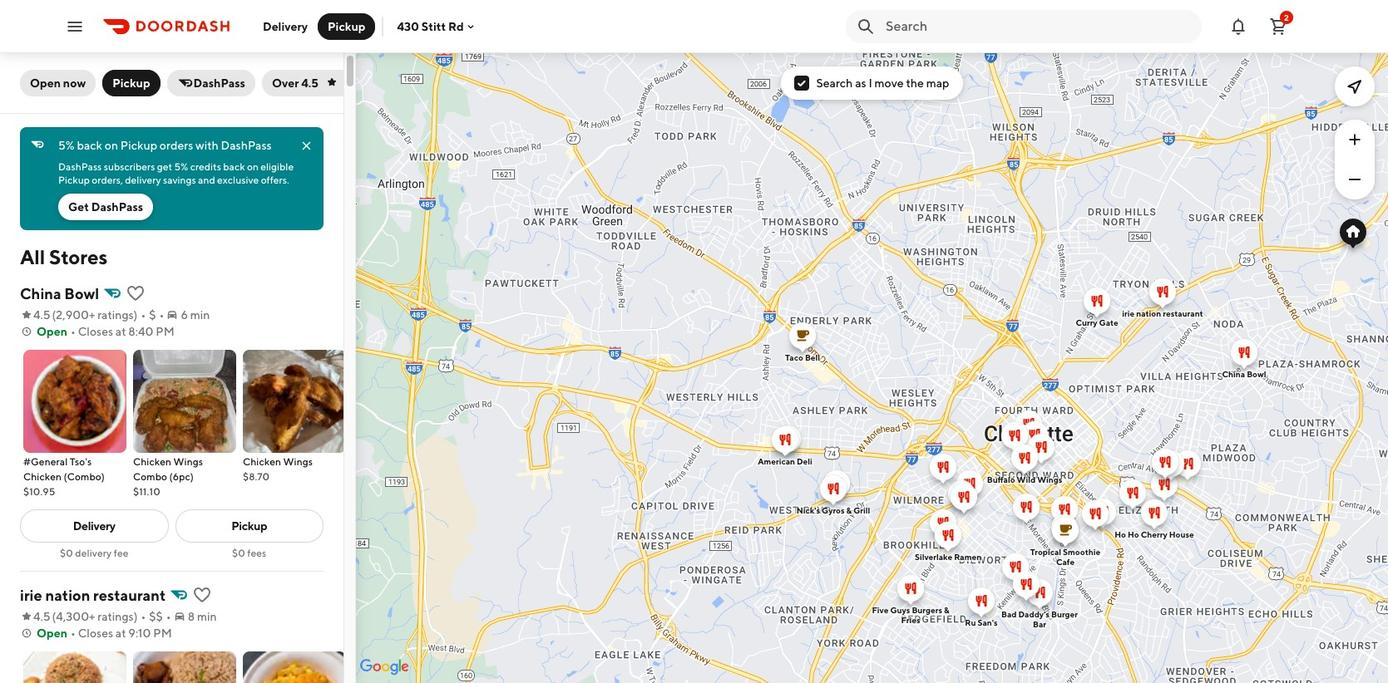 Task type: describe. For each thing, give the bounding box(es) containing it.
open inside button
[[30, 77, 61, 90]]

move
[[875, 77, 904, 90]]

get
[[68, 201, 89, 214]]

click to add this store to your saved list image
[[192, 586, 212, 606]]

$8.70
[[243, 471, 270, 483]]

credits
[[190, 161, 221, 173]]

open now button
[[20, 70, 96, 97]]

as
[[855, 77, 867, 90]]

2,900+
[[56, 309, 95, 322]]

$0 for delivery
[[60, 547, 73, 560]]

stores
[[49, 245, 108, 269]]

2 button
[[1262, 10, 1295, 43]]

pickup for the pickup link
[[232, 520, 267, 533]]

pm for china bowl
[[156, 325, 174, 339]]

• right $
[[159, 309, 164, 322]]

delivery link
[[20, 510, 168, 543]]

8:40
[[128, 325, 153, 339]]

i
[[869, 77, 873, 90]]

average rating of 4.5 out of 5 element for china
[[20, 307, 50, 324]]

open menu image
[[65, 16, 85, 36]]

dashpass up exclusive at the top left of the page
[[221, 139, 272, 152]]

$$
[[149, 611, 163, 624]]

chicken inside #general tso's chicken (combo) $10.95
[[23, 471, 62, 483]]

$10.95
[[23, 486, 55, 498]]

pickup for bottom pickup button
[[112, 77, 150, 90]]

( 4,300+ ratings )
[[52, 611, 138, 624]]

closes for bowl
[[78, 325, 113, 339]]

search as i move the map
[[817, 77, 950, 90]]

recenter the map image
[[1345, 77, 1365, 97]]

rd
[[448, 20, 464, 33]]

dashpass inside 'button'
[[194, 77, 245, 90]]

tso's
[[70, 456, 92, 468]]

wings inside the chicken wings combo (6pc) $11.10
[[174, 456, 203, 468]]

stitt
[[422, 20, 446, 33]]

map
[[927, 77, 950, 90]]

delivery for delivery button
[[263, 20, 308, 33]]

pickup link
[[175, 510, 324, 543]]

) for china bowl
[[134, 309, 138, 322]]

delivery button
[[253, 13, 318, 40]]

430 stitt rd button
[[397, 20, 477, 33]]

orders,
[[92, 174, 123, 186]]

get dashpass
[[68, 201, 143, 214]]

chicken wings combo (6pc) image
[[133, 350, 236, 453]]

at for nation
[[116, 627, 126, 641]]

subscribers
[[104, 161, 155, 173]]

pickup for right pickup button
[[328, 20, 366, 33]]

#general tso's chicken (combo) image
[[23, 350, 126, 453]]

notification bell image
[[1229, 16, 1249, 36]]

delivery for delivery link
[[73, 520, 115, 533]]

over 4.5
[[272, 77, 319, 90]]

chicken wings combo (6pc) $11.10
[[133, 456, 203, 498]]

4 items, open order cart image
[[1269, 16, 1289, 36]]

orders
[[160, 139, 193, 152]]

(6pc)
[[169, 471, 194, 483]]

5% back on pickup orders with dashpass
[[58, 139, 272, 152]]

0 vertical spatial 5%
[[58, 139, 75, 152]]

• right '$$'
[[166, 611, 171, 624]]

2
[[1285, 12, 1290, 22]]

all
[[20, 245, 45, 269]]

chicken wings image
[[243, 350, 346, 453]]

fees
[[247, 547, 267, 560]]

4,300+
[[56, 611, 95, 624]]

• down 4,300+
[[71, 627, 76, 641]]

open now
[[30, 77, 86, 90]]

get dashpass button
[[58, 194, 153, 220]]

• left $
[[141, 309, 146, 322]]

map region
[[311, 0, 1389, 684]]

1 vertical spatial delivery
[[75, 547, 112, 560]]

4.5 for nation
[[33, 611, 50, 624]]

430 stitt rd
[[397, 20, 464, 33]]

eligible
[[261, 161, 294, 173]]

get
[[157, 161, 172, 173]]

delivery inside dashpass subscribers get 5% credits back on eligible pickup orders, delivery savings and exclusive offers.
[[125, 174, 161, 186]]

chicken for $8.70
[[243, 456, 281, 468]]

$0 delivery fee
[[60, 547, 129, 560]]

• $$
[[141, 611, 163, 624]]

combo
[[133, 471, 167, 483]]

430
[[397, 20, 419, 33]]

with
[[196, 139, 219, 152]]

savings
[[163, 174, 196, 186]]

chicken for combo
[[133, 456, 171, 468]]

click to add this store to your saved list image
[[126, 284, 146, 304]]

min for china bowl
[[190, 309, 210, 322]]



Task type: vqa. For each thing, say whether or not it's contained in the screenshot.
Ramen
yes



Task type: locate. For each thing, give the bounding box(es) containing it.
powered by google image
[[360, 660, 409, 676]]

$
[[149, 309, 156, 322]]

6
[[181, 309, 188, 322]]

fee
[[114, 547, 129, 560]]

1 vertical spatial 4.5
[[33, 309, 50, 322]]

1 vertical spatial min
[[197, 611, 217, 624]]

now
[[63, 77, 86, 90]]

and
[[198, 174, 215, 186]]

5% up the get
[[58, 139, 75, 152]]

0 vertical spatial pm
[[156, 325, 174, 339]]

1 horizontal spatial on
[[247, 161, 259, 173]]

ratings up 'open • closes at 8:40 pm'
[[98, 309, 134, 322]]

open left now
[[30, 77, 61, 90]]

1 vertical spatial on
[[247, 161, 259, 173]]

chicken up combo
[[133, 456, 171, 468]]

4.5 for bowl
[[33, 309, 50, 322]]

ru san's
[[965, 618, 998, 628], [965, 618, 998, 628]]

at
[[116, 325, 126, 339], [116, 627, 126, 641]]

nick's
[[796, 506, 820, 516], [796, 506, 820, 516]]

1 vertical spatial pickup button
[[103, 70, 160, 97]]

2 ratings from the top
[[98, 611, 134, 624]]

0 vertical spatial pickup button
[[318, 13, 376, 40]]

average rating of 4.5 out of 5 element left 2,900+
[[20, 307, 50, 324]]

• $
[[141, 309, 156, 322]]

wings
[[174, 456, 203, 468], [283, 456, 313, 468], [1037, 475, 1062, 485], [1037, 475, 1062, 485]]

back up exclusive at the top left of the page
[[223, 161, 245, 173]]

1 vertical spatial open
[[37, 325, 67, 339]]

zoom in image
[[1345, 130, 1365, 150]]

pickup button
[[318, 13, 376, 40], [103, 70, 160, 97]]

1 ratings from the top
[[98, 309, 134, 322]]

tropical smoothie cafe
[[1030, 547, 1101, 567], [1030, 547, 1101, 567]]

dashpass inside button
[[91, 201, 143, 214]]

pickup button left 430
[[318, 13, 376, 40]]

5% up savings
[[174, 161, 188, 173]]

) left • $$ at the bottom of page
[[134, 611, 138, 624]]

dashpass up with
[[194, 77, 245, 90]]

2 vertical spatial open
[[37, 627, 67, 641]]

0 vertical spatial closes
[[78, 325, 113, 339]]

dashpass down orders,
[[91, 201, 143, 214]]

ratings
[[98, 309, 134, 322], [98, 611, 134, 624]]

1 vertical spatial ratings
[[98, 611, 134, 624]]

buffalo wild wings
[[987, 475, 1062, 485], [987, 475, 1062, 485]]

open • closes at 8:40 pm
[[37, 325, 174, 339]]

chicken inside the chicken wings combo (6pc) $11.10
[[133, 456, 171, 468]]

on
[[105, 139, 118, 152], [247, 161, 259, 173]]

min right 8
[[197, 611, 217, 624]]

chicken
[[133, 456, 171, 468], [243, 456, 281, 468], [23, 471, 62, 483]]

1 horizontal spatial 5%
[[174, 161, 188, 173]]

( for nation
[[52, 611, 56, 624]]

bar
[[1033, 620, 1046, 630], [1033, 620, 1046, 630]]

1 vertical spatial average rating of 4.5 out of 5 element
[[20, 609, 50, 626]]

tropical
[[1030, 547, 1061, 557], [1030, 547, 1061, 557]]

2 $0 from the left
[[232, 547, 245, 560]]

2 vertical spatial 4.5
[[33, 611, 50, 624]]

1 horizontal spatial delivery
[[125, 174, 161, 186]]

1 vertical spatial )
[[134, 611, 138, 624]]

1 horizontal spatial chicken
[[133, 456, 171, 468]]

average rating of 4.5 out of 5 element left 4,300+
[[20, 609, 50, 626]]

taco bell
[[785, 353, 820, 363], [785, 353, 820, 363]]

)
[[134, 309, 138, 322], [134, 611, 138, 624]]

pm down $
[[156, 325, 174, 339]]

delivery up over
[[263, 20, 308, 33]]

0 vertical spatial (
[[52, 309, 56, 322]]

0 vertical spatial open
[[30, 77, 61, 90]]

five
[[872, 606, 889, 616], [872, 606, 889, 616]]

dashpass inside dashpass subscribers get 5% credits back on eligible pickup orders, delivery savings and exclusive offers.
[[58, 161, 102, 173]]

exclusive
[[217, 174, 259, 186]]

pickup inside dashpass subscribers get 5% credits back on eligible pickup orders, delivery savings and exclusive offers.
[[58, 174, 90, 186]]

zoom out image
[[1345, 170, 1365, 190]]

$0 left "fees"
[[232, 547, 245, 560]]

$0 down delivery link
[[60, 547, 73, 560]]

open • closes at 9:10 pm
[[37, 627, 172, 641]]

#general tso's chicken (combo) $10.95
[[23, 456, 105, 498]]

average rating of 4.5 out of 5 element
[[20, 307, 50, 324], [20, 609, 50, 626]]

delivery down delivery link
[[75, 547, 112, 560]]

dashpass button
[[167, 70, 255, 97]]

min right 6
[[190, 309, 210, 322]]

pickup button right now
[[103, 70, 160, 97]]

$11.10
[[133, 486, 160, 498]]

0 vertical spatial delivery
[[263, 20, 308, 33]]

0 vertical spatial delivery
[[125, 174, 161, 186]]

fries
[[901, 616, 920, 626], [901, 616, 920, 626]]

wings inside chicken wings $8.70
[[283, 456, 313, 468]]

(combo)
[[64, 471, 105, 483]]

delivery up '$0 delivery fee'
[[73, 520, 115, 533]]

1 vertical spatial at
[[116, 627, 126, 641]]

0 vertical spatial ratings
[[98, 309, 134, 322]]

2 average rating of 4.5 out of 5 element from the top
[[20, 609, 50, 626]]

0 horizontal spatial 5%
[[58, 139, 75, 152]]

0 horizontal spatial delivery
[[73, 520, 115, 533]]

1 vertical spatial closes
[[78, 627, 113, 641]]

0 horizontal spatial delivery
[[75, 547, 112, 560]]

pickup up the get
[[58, 174, 90, 186]]

1 vertical spatial (
[[52, 611, 56, 624]]

pickup up subscribers
[[121, 139, 157, 152]]

five guys burgers & fries
[[872, 606, 949, 626], [872, 606, 949, 626]]

#general
[[23, 456, 68, 468]]

1 horizontal spatial back
[[223, 161, 245, 173]]

over
[[272, 77, 299, 90]]

delivery
[[263, 20, 308, 33], [73, 520, 115, 533]]

delivery down subscribers
[[125, 174, 161, 186]]

pickup
[[328, 20, 366, 33], [112, 77, 150, 90], [121, 139, 157, 152], [58, 174, 90, 186], [232, 520, 267, 533]]

0 horizontal spatial back
[[77, 139, 102, 152]]

5% inside dashpass subscribers get 5% credits back on eligible pickup orders, delivery savings and exclusive offers.
[[174, 161, 188, 173]]

1 $0 from the left
[[60, 547, 73, 560]]

0 horizontal spatial chicken
[[23, 471, 62, 483]]

2 closes from the top
[[78, 627, 113, 641]]

back up orders,
[[77, 139, 102, 152]]

$0
[[60, 547, 73, 560], [232, 547, 245, 560]]

8 min
[[188, 611, 217, 624]]

on up subscribers
[[105, 139, 118, 152]]

at for bowl
[[116, 325, 126, 339]]

1 horizontal spatial pickup button
[[318, 13, 376, 40]]

back inside dashpass subscribers get 5% credits back on eligible pickup orders, delivery savings and exclusive offers.
[[223, 161, 245, 173]]

open for irie
[[37, 627, 67, 641]]

on inside dashpass subscribers get 5% credits back on eligible pickup orders, delivery savings and exclusive offers.
[[247, 161, 259, 173]]

1 horizontal spatial $0
[[232, 547, 245, 560]]

( 2,900+ ratings )
[[52, 309, 138, 322]]

2 at from the top
[[116, 627, 126, 641]]

back
[[77, 139, 102, 152], [223, 161, 245, 173]]

) left • $ at left
[[134, 309, 138, 322]]

1 average rating of 4.5 out of 5 element from the top
[[20, 307, 50, 324]]

4.5 left 4,300+
[[33, 611, 50, 624]]

nation
[[1136, 309, 1161, 319], [1136, 309, 1161, 319], [45, 587, 90, 605]]

chicken inside chicken wings $8.70
[[243, 456, 281, 468]]

the
[[906, 77, 924, 90]]

bad
[[1001, 610, 1017, 620], [1001, 610, 1017, 620]]

on up exclusive at the top left of the page
[[247, 161, 259, 173]]

8
[[188, 611, 195, 624]]

pickup right delivery button
[[328, 20, 366, 33]]

at left '8:40'
[[116, 325, 126, 339]]

( up 'open • closes at 8:40 pm'
[[52, 309, 56, 322]]

1 vertical spatial pm
[[153, 627, 172, 641]]

1 ) from the top
[[134, 309, 138, 322]]

0 horizontal spatial $0
[[60, 547, 73, 560]]

Search as I move the map checkbox
[[795, 76, 810, 91]]

1 vertical spatial back
[[223, 161, 245, 173]]

4.5 right over
[[301, 77, 319, 90]]

• left '$$'
[[141, 611, 146, 624]]

Store search: begin typing to search for stores available on DoorDash text field
[[886, 17, 1192, 35]]

pm
[[156, 325, 174, 339], [153, 627, 172, 641]]

china
[[20, 285, 61, 303], [1222, 369, 1245, 379], [1222, 369, 1245, 379]]

bad daddy's burger bar
[[1001, 610, 1078, 630], [1001, 610, 1078, 630]]

silverlake
[[915, 552, 952, 562], [915, 552, 952, 562]]

chicken up $8.70
[[243, 456, 281, 468]]

min
[[190, 309, 210, 322], [197, 611, 217, 624]]

1 at from the top
[[116, 325, 126, 339]]

delivery
[[125, 174, 161, 186], [75, 547, 112, 560]]

bell
[[805, 353, 820, 363], [805, 353, 820, 363]]

burger
[[1051, 610, 1078, 620], [1051, 610, 1078, 620]]

irie nation restaurant
[[20, 587, 166, 605]]

average rating of 4.5 out of 5 element for irie
[[20, 609, 50, 626]]

0 horizontal spatial on
[[105, 139, 118, 152]]

ratings for nation
[[98, 611, 134, 624]]

&
[[846, 506, 852, 516], [846, 506, 852, 516], [944, 606, 949, 616], [944, 606, 949, 616]]

) for irie nation restaurant
[[134, 611, 138, 624]]

chicken down #general
[[23, 471, 62, 483]]

pm down '$$'
[[153, 627, 172, 641]]

closes down ( 2,900+ ratings )
[[78, 325, 113, 339]]

pm for irie nation restaurant
[[153, 627, 172, 641]]

1 vertical spatial delivery
[[73, 520, 115, 533]]

2 ) from the top
[[134, 611, 138, 624]]

0 vertical spatial on
[[105, 139, 118, 152]]

( down irie nation restaurant
[[52, 611, 56, 624]]

ramen
[[954, 552, 981, 562], [954, 552, 981, 562]]

pickup up $0 fees
[[232, 520, 267, 533]]

delivery inside delivery button
[[263, 20, 308, 33]]

open for china
[[37, 325, 67, 339]]

ratings for bowl
[[98, 309, 134, 322]]

chicken wings $8.70
[[243, 456, 313, 483]]

4.5
[[301, 77, 319, 90], [33, 309, 50, 322], [33, 611, 50, 624]]

• down 2,900+
[[71, 325, 76, 339]]

0 vertical spatial back
[[77, 139, 102, 152]]

house
[[1169, 530, 1194, 540], [1169, 530, 1194, 540]]

search
[[817, 77, 853, 90]]

ho
[[1115, 530, 1126, 540], [1115, 530, 1126, 540], [1128, 530, 1139, 540], [1128, 530, 1139, 540]]

0 horizontal spatial pickup button
[[103, 70, 160, 97]]

4.5 left 2,900+
[[33, 309, 50, 322]]

nick's gyros & grill
[[796, 506, 870, 516], [796, 506, 870, 516]]

6 min
[[181, 309, 210, 322]]

•
[[141, 309, 146, 322], [159, 309, 164, 322], [71, 325, 76, 339], [141, 611, 146, 624], [166, 611, 171, 624], [71, 627, 76, 641]]

0 vertical spatial 4.5
[[301, 77, 319, 90]]

irie nation restaurant curry gate ho ho cherry house
[[1076, 309, 1203, 540], [1076, 309, 1203, 540]]

offers.
[[261, 174, 289, 186]]

open down 2,900+
[[37, 325, 67, 339]]

1 closes from the top
[[78, 325, 113, 339]]

pickup right now
[[112, 77, 150, 90]]

( for bowl
[[52, 309, 56, 322]]

over 4.5 button
[[262, 70, 373, 97]]

9:10
[[128, 627, 151, 641]]

curry
[[1076, 318, 1097, 328], [1076, 318, 1097, 328]]

open down 4,300+
[[37, 627, 67, 641]]

5%
[[58, 139, 75, 152], [174, 161, 188, 173]]

min for irie nation restaurant
[[197, 611, 217, 624]]

1 vertical spatial 5%
[[174, 161, 188, 173]]

closes down ( 4,300+ ratings )
[[78, 627, 113, 641]]

restaurant
[[1163, 309, 1203, 319], [1163, 309, 1203, 319], [93, 587, 166, 605]]

$0 for pickup
[[232, 547, 245, 560]]

deli
[[797, 457, 812, 467], [797, 457, 812, 467]]

guys
[[890, 606, 910, 616], [890, 606, 910, 616]]

0 vertical spatial min
[[190, 309, 210, 322]]

china bowl
[[20, 285, 99, 303], [1222, 369, 1266, 379], [1222, 369, 1266, 379]]

at left 9:10
[[116, 627, 126, 641]]

all stores
[[20, 245, 108, 269]]

2 horizontal spatial chicken
[[243, 456, 281, 468]]

gate
[[1099, 318, 1118, 328], [1099, 318, 1118, 328]]

4.5 inside button
[[301, 77, 319, 90]]

buffalo
[[987, 475, 1015, 485], [987, 475, 1015, 485]]

0 vertical spatial )
[[134, 309, 138, 322]]

ratings up the open • closes at 9:10 pm
[[98, 611, 134, 624]]

1 ( from the top
[[52, 309, 56, 322]]

closes for nation
[[78, 627, 113, 641]]

$0 fees
[[232, 547, 267, 560]]

dashpass subscribers get 5% credits back on eligible pickup orders, delivery savings and exclusive offers.
[[58, 161, 296, 186]]

delivery inside delivery link
[[73, 520, 115, 533]]

2 ( from the top
[[52, 611, 56, 624]]

0 vertical spatial average rating of 4.5 out of 5 element
[[20, 307, 50, 324]]

bowl
[[64, 285, 99, 303], [1247, 369, 1266, 379], [1247, 369, 1266, 379]]

irie
[[1122, 309, 1135, 319], [1122, 309, 1135, 319], [20, 587, 42, 605]]

1 horizontal spatial delivery
[[263, 20, 308, 33]]

silverlake ramen
[[915, 552, 981, 562], [915, 552, 981, 562]]

dashpass up orders,
[[58, 161, 102, 173]]

0 vertical spatial at
[[116, 325, 126, 339]]



